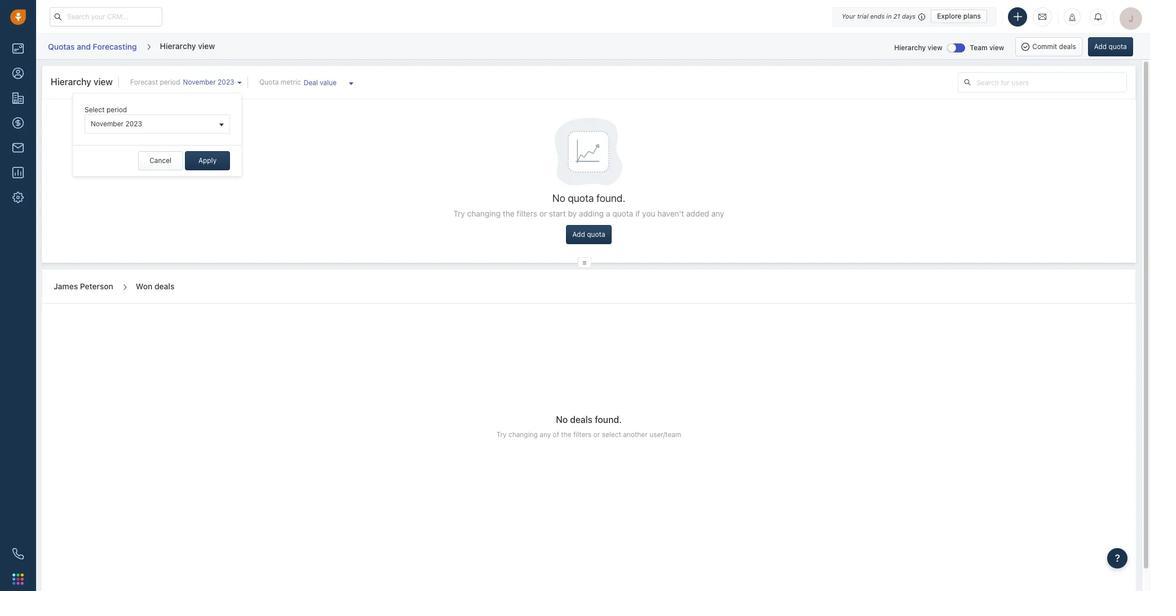 Task type: describe. For each thing, give the bounding box(es) containing it.
filters inside no quota found. try changing the filters or start by adding a quota if you haven't added any
[[517, 209, 538, 219]]

view right team at the right of the page
[[990, 43, 1005, 52]]

metric
[[281, 78, 301, 86]]

the inside no quota found. try changing the filters or start by adding a quota if you haven't added any
[[503, 209, 515, 219]]

your trial ends in 21 days
[[842, 12, 916, 20]]

in
[[887, 12, 892, 20]]

forecasting
[[93, 42, 137, 51]]

value
[[320, 78, 337, 87]]

1 horizontal spatial hierarchy
[[160, 41, 196, 51]]

deals for commit
[[1060, 42, 1077, 50]]

haven't
[[658, 209, 685, 219]]

deals for won
[[155, 281, 175, 291]]

no quota found. try changing the filters or start by adding a quota if you haven't added any
[[454, 192, 725, 219]]

apply
[[198, 156, 217, 165]]

2023 for select period
[[126, 120, 142, 128]]

2023 for forecast period
[[218, 78, 234, 86]]

add for left add quota "button"
[[573, 230, 585, 239]]

commit deals
[[1033, 42, 1077, 50]]

freshworks switcher image
[[12, 574, 24, 585]]

1 horizontal spatial filters
[[574, 430, 592, 439]]

ends
[[871, 12, 885, 20]]

1 horizontal spatial hierarchy view
[[160, 41, 215, 51]]

quotas
[[48, 42, 75, 51]]

select
[[85, 105, 105, 114]]

or inside no quota found. try changing the filters or start by adding a quota if you haven't added any
[[540, 209, 547, 219]]

peterson
[[80, 281, 113, 291]]

forecast period
[[130, 78, 180, 86]]

1 vertical spatial add quota
[[573, 230, 606, 239]]

and
[[77, 42, 91, 51]]

quota
[[259, 78, 279, 86]]

your
[[842, 12, 856, 20]]

0 horizontal spatial add quota button
[[567, 225, 612, 244]]

deal value
[[304, 78, 337, 87]]

21
[[894, 12, 901, 20]]

user/team
[[650, 430, 682, 439]]

0 horizontal spatial hierarchy
[[51, 77, 91, 87]]

view down the explore
[[928, 43, 943, 52]]

added
[[687, 209, 710, 219]]

phone image
[[12, 548, 24, 560]]

commit
[[1033, 42, 1058, 50]]

of
[[553, 430, 560, 439]]

james peterson
[[54, 281, 113, 291]]

send email image
[[1039, 12, 1047, 21]]

select period
[[85, 105, 127, 114]]

quota metric
[[259, 78, 301, 86]]

1 vertical spatial changing
[[509, 430, 538, 439]]

1 horizontal spatial the
[[561, 430, 572, 439]]

1 vertical spatial or
[[594, 430, 600, 439]]

2 horizontal spatial hierarchy
[[895, 43, 926, 52]]

try changing any of the filters or select another user/team
[[497, 430, 682, 439]]

period for select period
[[107, 105, 127, 114]]

james
[[54, 281, 78, 291]]

deal
[[304, 78, 318, 87]]

cancel button
[[138, 151, 183, 170]]

no deals found.
[[556, 415, 622, 425]]

if
[[636, 209, 640, 219]]



Task type: vqa. For each thing, say whether or not it's contained in the screenshot.
No Deals Found.
yes



Task type: locate. For each thing, give the bounding box(es) containing it.
0 horizontal spatial november
[[91, 120, 124, 128]]

view up november 2023 dropdown button
[[198, 41, 215, 51]]

won deals
[[136, 281, 175, 291]]

try
[[454, 209, 465, 219], [497, 430, 507, 439]]

period right select
[[107, 105, 127, 114]]

0 horizontal spatial filters
[[517, 209, 538, 219]]

1 vertical spatial the
[[561, 430, 572, 439]]

deals for no
[[570, 415, 593, 425]]

add quota button down adding
[[567, 225, 612, 244]]

1 horizontal spatial november 2023
[[183, 78, 234, 86]]

hierarchy view up select
[[51, 77, 113, 87]]

or left start
[[540, 209, 547, 219]]

0 horizontal spatial try
[[454, 209, 465, 219]]

0 horizontal spatial the
[[503, 209, 515, 219]]

forecast
[[130, 78, 158, 86]]

add
[[1095, 42, 1107, 50], [573, 230, 585, 239]]

1 vertical spatial try
[[497, 430, 507, 439]]

0 horizontal spatial add
[[573, 230, 585, 239]]

team view
[[971, 43, 1005, 52]]

found. inside no quota found. try changing the filters or start by adding a quota if you haven't added any
[[597, 192, 626, 204]]

filters down the no deals found.
[[574, 430, 592, 439]]

0 horizontal spatial add quota
[[573, 230, 606, 239]]

1 horizontal spatial add quota button
[[1089, 37, 1134, 56]]

november down select period
[[91, 120, 124, 128]]

no for quota
[[553, 192, 566, 204]]

no up start
[[553, 192, 566, 204]]

start
[[549, 209, 566, 219]]

0 horizontal spatial or
[[540, 209, 547, 219]]

november for forecast period
[[183, 78, 216, 86]]

1 vertical spatial no
[[556, 415, 568, 425]]

1 vertical spatial 2023
[[126, 120, 142, 128]]

deals right commit
[[1060, 42, 1077, 50]]

2023 inside november 2023 dropdown button
[[218, 78, 234, 86]]

a
[[606, 209, 611, 219]]

hierarchy up forecast period
[[160, 41, 196, 51]]

no for deals
[[556, 415, 568, 425]]

= button
[[578, 257, 592, 268]]

november 2023 right forecast period
[[183, 78, 234, 86]]

0 horizontal spatial deals
[[155, 281, 175, 291]]

no
[[553, 192, 566, 204], [556, 415, 568, 425]]

1 horizontal spatial try
[[497, 430, 507, 439]]

trial
[[858, 12, 869, 20]]

november right forecast period
[[183, 78, 216, 86]]

deal value button
[[301, 74, 359, 93]]

or
[[540, 209, 547, 219], [594, 430, 600, 439]]

the left start
[[503, 209, 515, 219]]

1 horizontal spatial november
[[183, 78, 216, 86]]

by
[[568, 209, 577, 219]]

1 vertical spatial november 2023
[[91, 120, 142, 128]]

view
[[198, 41, 215, 51], [928, 43, 943, 52], [990, 43, 1005, 52], [94, 77, 113, 87]]

won
[[136, 281, 152, 291]]

plans
[[964, 12, 981, 20]]

days
[[902, 12, 916, 20]]

explore plans
[[938, 12, 981, 20]]

0 vertical spatial november 2023
[[183, 78, 234, 86]]

0 vertical spatial add
[[1095, 42, 1107, 50]]

add for add quota "button" to the top
[[1095, 42, 1107, 50]]

1 vertical spatial add
[[573, 230, 585, 239]]

0 vertical spatial add quota
[[1095, 42, 1128, 50]]

cancel
[[150, 156, 172, 165]]

select
[[602, 430, 622, 439]]

2 horizontal spatial hierarchy view
[[895, 43, 943, 52]]

found. for deals
[[595, 415, 622, 425]]

filters
[[517, 209, 538, 219], [574, 430, 592, 439]]

0 vertical spatial try
[[454, 209, 465, 219]]

explore
[[938, 12, 962, 20]]

1 horizontal spatial any
[[712, 209, 725, 219]]

found.
[[597, 192, 626, 204], [595, 415, 622, 425]]

add down the by
[[573, 230, 585, 239]]

2 horizontal spatial deals
[[1060, 42, 1077, 50]]

view up select period
[[94, 77, 113, 87]]

0 horizontal spatial period
[[107, 105, 127, 114]]

1 horizontal spatial deals
[[570, 415, 593, 425]]

hierarchy view
[[160, 41, 215, 51], [895, 43, 943, 52], [51, 77, 113, 87]]

0 horizontal spatial november 2023
[[91, 120, 142, 128]]

team
[[971, 43, 988, 52]]

november
[[183, 78, 216, 86], [91, 120, 124, 128]]

1 horizontal spatial 2023
[[218, 78, 234, 86]]

november 2023 button
[[180, 77, 242, 87]]

0 vertical spatial or
[[540, 209, 547, 219]]

found. up select
[[595, 415, 622, 425]]

add quota button right commit deals
[[1089, 37, 1134, 56]]

1 horizontal spatial add
[[1095, 42, 1107, 50]]

the
[[503, 209, 515, 219], [561, 430, 572, 439]]

try inside no quota found. try changing the filters or start by adding a quota if you haven't added any
[[454, 209, 465, 219]]

or left select
[[594, 430, 600, 439]]

explore plans link
[[931, 10, 988, 23]]

november for select period
[[91, 120, 124, 128]]

1 vertical spatial period
[[107, 105, 127, 114]]

any right added on the right top of the page
[[712, 209, 725, 219]]

=
[[583, 259, 587, 267]]

november 2023 inside button
[[91, 120, 142, 128]]

changing
[[467, 209, 501, 219], [509, 430, 538, 439]]

deals inside button
[[1060, 42, 1077, 50]]

any
[[712, 209, 725, 219], [540, 430, 551, 439]]

0 vertical spatial period
[[160, 78, 180, 86]]

november inside dropdown button
[[183, 78, 216, 86]]

1 vertical spatial any
[[540, 430, 551, 439]]

0 horizontal spatial changing
[[467, 209, 501, 219]]

period
[[160, 78, 180, 86], [107, 105, 127, 114]]

quota
[[1109, 42, 1128, 50], [568, 192, 594, 204], [613, 209, 634, 219], [587, 230, 606, 239]]

1 vertical spatial deals
[[155, 281, 175, 291]]

0 vertical spatial 2023
[[218, 78, 234, 86]]

the right of
[[561, 430, 572, 439]]

hierarchy view up november 2023 dropdown button
[[160, 41, 215, 51]]

hierarchy
[[160, 41, 196, 51], [895, 43, 926, 52], [51, 77, 91, 87]]

2023
[[218, 78, 234, 86], [126, 120, 142, 128]]

november 2023 down select period
[[91, 120, 142, 128]]

deals right won at left
[[155, 281, 175, 291]]

1 vertical spatial november
[[91, 120, 124, 128]]

0 horizontal spatial any
[[540, 430, 551, 439]]

0 vertical spatial changing
[[467, 209, 501, 219]]

no up of
[[556, 415, 568, 425]]

0 horizontal spatial hierarchy view
[[51, 77, 113, 87]]

1 vertical spatial filters
[[574, 430, 592, 439]]

apply button
[[185, 151, 230, 170]]

add right commit deals
[[1095, 42, 1107, 50]]

0 vertical spatial the
[[503, 209, 515, 219]]

Search for users text field
[[977, 73, 1127, 92]]

0 vertical spatial found.
[[597, 192, 626, 204]]

1 vertical spatial add quota button
[[567, 225, 612, 244]]

november 2023 for select period
[[91, 120, 142, 128]]

commit deals button
[[1016, 37, 1083, 56]]

november 2023 for forecast period
[[183, 78, 234, 86]]

1 horizontal spatial changing
[[509, 430, 538, 439]]

add quota
[[1095, 42, 1128, 50], [573, 230, 606, 239]]

quotas and forecasting
[[48, 42, 137, 51]]

november 2023
[[183, 78, 234, 86], [91, 120, 142, 128]]

adding
[[579, 209, 604, 219]]

any inside no quota found. try changing the filters or start by adding a quota if you haven't added any
[[712, 209, 725, 219]]

1 horizontal spatial add quota
[[1095, 42, 1128, 50]]

no inside no quota found. try changing the filters or start by adding a quota if you haven't added any
[[553, 192, 566, 204]]

1 horizontal spatial period
[[160, 78, 180, 86]]

deals
[[1060, 42, 1077, 50], [155, 281, 175, 291], [570, 415, 593, 425]]

changing inside no quota found. try changing the filters or start by adding a quota if you haven't added any
[[467, 209, 501, 219]]

Search your CRM... text field
[[50, 7, 162, 26]]

quotas and forecasting link
[[47, 38, 137, 55]]

phone element
[[7, 543, 29, 565]]

another
[[623, 430, 648, 439]]

hierarchy view down days
[[895, 43, 943, 52]]

2023 inside november 2023 button
[[126, 120, 142, 128]]

0 vertical spatial november
[[183, 78, 216, 86]]

1 vertical spatial found.
[[595, 415, 622, 425]]

filters left start
[[517, 209, 538, 219]]

november 2023 button
[[85, 115, 230, 134]]

2023 down select period
[[126, 120, 142, 128]]

add quota down adding
[[573, 230, 606, 239]]

any left of
[[540, 430, 551, 439]]

0 vertical spatial no
[[553, 192, 566, 204]]

period for forecast period
[[160, 78, 180, 86]]

0 vertical spatial any
[[712, 209, 725, 219]]

november 2023 inside dropdown button
[[183, 78, 234, 86]]

deals up "try changing any of the filters or select another user/team"
[[570, 415, 593, 425]]

add quota button
[[1089, 37, 1134, 56], [567, 225, 612, 244]]

hierarchy down days
[[895, 43, 926, 52]]

1 horizontal spatial or
[[594, 430, 600, 439]]

0 horizontal spatial 2023
[[126, 120, 142, 128]]

add quota right commit deals
[[1095, 42, 1128, 50]]

0 vertical spatial add quota button
[[1089, 37, 1134, 56]]

found. up the a
[[597, 192, 626, 204]]

period right forecast
[[160, 78, 180, 86]]

november inside button
[[91, 120, 124, 128]]

2 vertical spatial deals
[[570, 415, 593, 425]]

found. for quota
[[597, 192, 626, 204]]

hierarchy up select
[[51, 77, 91, 87]]

0 vertical spatial deals
[[1060, 42, 1077, 50]]

0 vertical spatial filters
[[517, 209, 538, 219]]

2023 left "quota"
[[218, 78, 234, 86]]

you
[[643, 209, 656, 219]]



